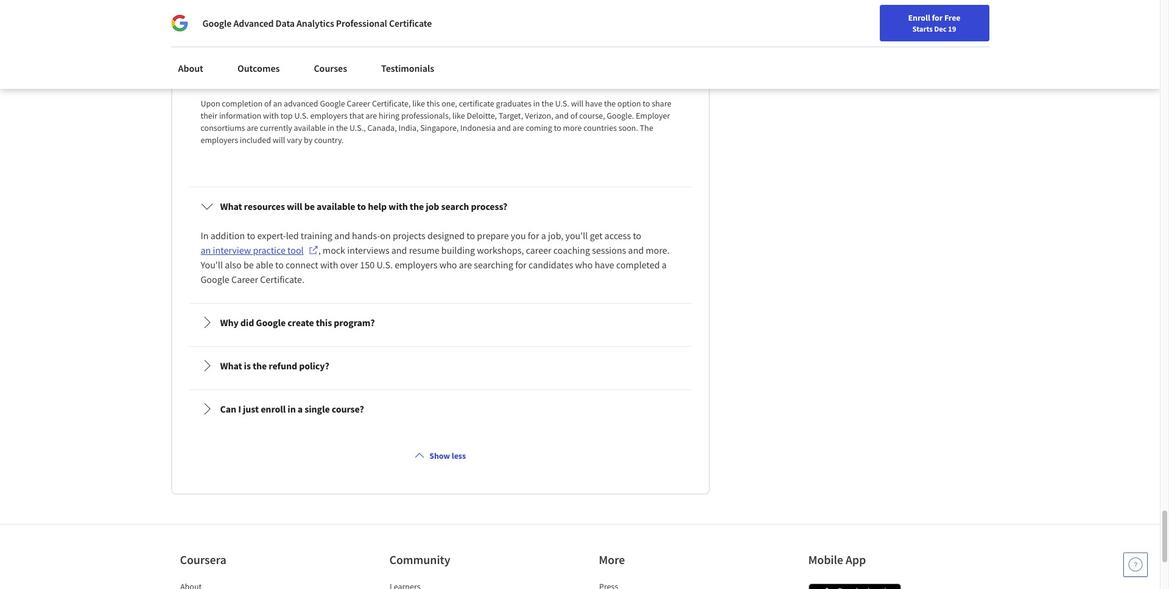 Task type: vqa. For each thing, say whether or not it's contained in the screenshot.
the job, at the top left of the page
yes



Task type: describe. For each thing, give the bounding box(es) containing it.
community
[[389, 552, 450, 567]]

list item up what will i be able to do upon completing the professional certificate? dropdown button
[[189, 0, 692, 10]]

are down target,
[[513, 122, 524, 133]]

professional
[[336, 17, 387, 29]]

management,
[[309, 64, 359, 75]]

to left do
[[299, 23, 308, 35]]

are up project
[[295, 52, 306, 63]]

information
[[219, 110, 261, 121]]

led
[[286, 230, 299, 242]]

available inside dropdown button
[[317, 200, 355, 212]]

2 vertical spatial an
[[201, 244, 211, 256]]

sessions
[[592, 244, 626, 256]]

the up verizon,
[[542, 98, 553, 109]]

free
[[944, 12, 961, 23]]

ux
[[376, 64, 386, 75]]

addition
[[210, 230, 245, 242]]

about link
[[171, 55, 211, 82]]

consortiums
[[201, 122, 245, 133]]

interview
[[213, 244, 251, 256]]

list item for community
[[389, 581, 493, 589]]

foundational
[[219, 76, 264, 87]]

job inside google career certificates are designed to prepare you for an entry-level role in job fields like data analytics, digital marketing & e- commerce, it support, project management, and ux design. advanced google career certificates go deeper in these fields, build on your foundational skills, and are designed to take your career to the next level.
[[482, 52, 493, 63]]

by
[[304, 135, 313, 145]]

tool
[[287, 244, 304, 256]]

the up the 'in addition to expert-led training and hands-on projects designed to prepare you for a job, you'll get access to'
[[410, 200, 424, 212]]

and up completed
[[628, 244, 644, 256]]

google up 'commerce,'
[[201, 52, 226, 63]]

&
[[646, 52, 651, 63]]

1 vertical spatial employers
[[201, 135, 238, 145]]

employers inside , mock interviews and resume building workshops, career coaching sessions and more. you'll also be able to connect with over 150 u.s. employers who are searching for candidates who have completed a google career certificate.
[[395, 259, 438, 271]]

on inside google career certificates are designed to prepare you for an entry-level role in job fields like data analytics, digital marketing & e- commerce, it support, project management, and ux design. advanced google career certificates go deeper in these fields, build on your foundational skills, and are designed to take your career to the next level.
[[656, 64, 665, 75]]

courses link
[[307, 55, 354, 82]]

1 vertical spatial on
[[380, 230, 391, 242]]

u.s.,
[[350, 122, 366, 133]]

to down testimonials
[[419, 76, 426, 87]]

interviews
[[347, 244, 389, 256]]

1 vertical spatial u.s.
[[294, 110, 309, 121]]

india,
[[399, 122, 419, 133]]

19
[[948, 24, 956, 33]]

data
[[530, 52, 546, 63]]

be for i
[[266, 23, 277, 35]]

it
[[242, 64, 249, 75]]

what for what will i be able to do upon completing the professional certificate?
[[220, 23, 242, 35]]

expert-
[[257, 230, 286, 242]]

in up verizon,
[[533, 98, 540, 109]]

build
[[636, 64, 654, 75]]

u.s. inside , mock interviews and resume building workshops, career coaching sessions and more. you'll also be able to connect with over 150 u.s. employers who are searching for candidates who have completed a google career certificate.
[[377, 259, 393, 271]]

design.
[[388, 64, 414, 75]]

to prepare
[[467, 230, 509, 242]]

for left the job, on the left of the page
[[528, 230, 539, 242]]

process?
[[471, 200, 508, 212]]

advanced
[[284, 98, 318, 109]]

for inside google career certificates are designed to prepare you for an entry-level role in job fields like data analytics, digital marketing & e- commerce, it support, project management, and ux design. advanced google career certificates go deeper in these fields, build on your foundational skills, and are designed to take your career to the next level.
[[395, 52, 405, 63]]

next
[[441, 76, 456, 87]]

workshops,
[[477, 244, 524, 256]]

indonesia
[[460, 122, 496, 133]]

digital
[[584, 52, 606, 63]]

0 vertical spatial a
[[541, 230, 546, 242]]

0 horizontal spatial of
[[264, 98, 271, 109]]

and up mock
[[334, 230, 350, 242]]

to up an interview practice tool on the left of page
[[247, 230, 255, 242]]

and down project
[[288, 76, 302, 87]]

certificate.
[[260, 273, 304, 286]]

country.
[[314, 135, 344, 145]]

google inside upon completion of an advanced google career certificate, like this one, certificate graduates in the u.s. will have the option to share their information with top u.s. employers that are hiring professionals, like deloitte, target, verizon, and of course, google. employer consortiums are currently available in the u.s., canada, india, singapore, indonesia and are coming to more countries soon. the employers included will vary by country.
[[320, 98, 345, 109]]

deeper
[[556, 64, 581, 75]]

testimonials link
[[374, 55, 442, 82]]

coming
[[526, 122, 552, 133]]

in left these
[[583, 64, 590, 75]]

google inside dropdown button
[[256, 317, 286, 329]]

able inside dropdown button
[[279, 23, 297, 35]]

google right google icon at the left top of page
[[202, 17, 232, 29]]

upon
[[201, 98, 220, 109]]

searching
[[474, 259, 513, 271]]

with inside , mock interviews and resume building workshops, career coaching sessions and more. you'll also be able to connect with over 150 u.s. employers who are searching for candidates who have completed a google career certificate.
[[320, 259, 338, 271]]

can i just enroll in a single course? button
[[191, 392, 690, 426]]

you'll
[[565, 230, 588, 242]]

show less
[[429, 451, 466, 462]]

less
[[452, 451, 466, 462]]

what for what resources will be available to help with the job search process?
[[220, 200, 242, 212]]

mobile app
[[808, 552, 866, 567]]

will up led
[[287, 200, 302, 212]]

advanced inside google career certificates are designed to prepare you for an entry-level role in job fields like data analytics, digital marketing & e- commerce, it support, project management, and ux design. advanced google career certificates go deeper in these fields, build on your foundational skills, and are designed to take your career to the next level.
[[415, 64, 450, 75]]

prepare
[[351, 52, 379, 63]]

commerce,
[[201, 64, 240, 75]]

marketing
[[608, 52, 644, 63]]

to inside , mock interviews and resume building workshops, career coaching sessions and more. you'll also be able to connect with over 150 u.s. employers who are searching for candidates who have completed a google career certificate.
[[275, 259, 284, 271]]

and down projects
[[391, 244, 407, 256]]

and up take
[[361, 64, 375, 75]]

this inside upon completion of an advanced google career certificate, like this one, certificate graduates in the u.s. will have the option to share their information with top u.s. employers that are hiring professionals, like deloitte, target, verizon, and of course, google. employer consortiums are currently available in the u.s., canada, india, singapore, indonesia and are coming to more countries soon. the employers included will vary by country.
[[427, 98, 440, 109]]

an interview practice tool
[[201, 244, 304, 256]]

1 horizontal spatial certificates
[[504, 64, 544, 75]]

certificate?
[[466, 23, 514, 35]]

more.
[[646, 244, 670, 256]]

projects
[[393, 230, 426, 242]]

in inside dropdown button
[[288, 403, 296, 415]]

opens in a new tab image
[[309, 245, 318, 255]]

resume
[[409, 244, 439, 256]]

support,
[[250, 64, 281, 75]]

upon completion of an advanced google career certificate, like this one, certificate graduates in the u.s. will have the option to share their information with top u.s. employers that are hiring professionals, like deloitte, target, verizon, and of course, google. employer consortiums are currently available in the u.s., canada, india, singapore, indonesia and are coming to more countries soon. the employers included will vary by country.
[[201, 98, 673, 145]]

program?
[[334, 317, 375, 329]]

google down role
[[452, 64, 477, 75]]

the right is on the left bottom of page
[[253, 360, 267, 372]]

access
[[605, 230, 631, 242]]

go
[[546, 64, 554, 75]]

candidates
[[529, 259, 573, 271]]

google career certificates are designed to prepare you for an entry-level role in job fields like data analytics, digital marketing & e- commerce, it support, project management, and ux design. advanced google career certificates go deeper in these fields, build on your foundational skills, and are designed to take your career to the next level.
[[201, 52, 667, 87]]

upon
[[322, 23, 344, 35]]

english
[[926, 14, 956, 26]]

google advanced data analytics professional certificate
[[202, 17, 432, 29]]

are up included
[[247, 122, 258, 133]]

you inside google career certificates are designed to prepare you for an entry-level role in job fields like data analytics, digital marketing & e- commerce, it support, project management, and ux design. advanced google career certificates go deeper in these fields, build on your foundational skills, and are designed to take your career to the next level.
[[381, 52, 394, 63]]

professionals,
[[401, 110, 451, 121]]

help
[[368, 200, 387, 212]]

share
[[652, 98, 671, 109]]

to up employer
[[643, 98, 650, 109]]

dec
[[934, 24, 947, 33]]

one,
[[442, 98, 457, 109]]

what is the refund policy? button
[[191, 349, 690, 383]]

do
[[309, 23, 320, 35]]

create
[[288, 317, 314, 329]]

1 vertical spatial you
[[511, 230, 526, 242]]

and down target,
[[497, 122, 511, 133]]

to up management,
[[342, 52, 349, 63]]

career inside google career certificates are designed to prepare you for an entry-level role in job fields like data analytics, digital marketing & e- commerce, it support, project management, and ux design. advanced google career certificates go deeper in these fields, build on your foundational skills, and are designed to take your career to the next level.
[[395, 76, 417, 87]]

the left u.s.,
[[336, 122, 348, 133]]

1 vertical spatial like
[[412, 98, 425, 109]]

in addition to expert-led training and hands-on projects designed to prepare you for a job, you'll get access to
[[201, 230, 643, 242]]

data
[[276, 17, 295, 29]]

certificate
[[389, 17, 432, 29]]

starts
[[913, 24, 933, 33]]

currently
[[260, 122, 292, 133]]

to left take
[[351, 76, 358, 87]]

1 horizontal spatial i
[[261, 23, 264, 35]]

why did google create this program? button
[[191, 306, 690, 340]]

1 vertical spatial i
[[238, 403, 241, 415]]

help center image
[[1128, 558, 1143, 572]]

what is the refund policy?
[[220, 360, 329, 372]]

the inside google career certificates are designed to prepare you for an entry-level role in job fields like data analytics, digital marketing & e- commerce, it support, project management, and ux design. advanced google career certificates go deeper in these fields, build on your foundational skills, and are designed to take your career to the next level.
[[428, 76, 439, 87]]



Task type: locate. For each thing, give the bounding box(es) containing it.
2 horizontal spatial an
[[407, 52, 416, 63]]

a inside , mock interviews and resume building workshops, career coaching sessions and more. you'll also be able to connect with over 150 u.s. employers who are searching for candidates who have completed a google career certificate.
[[662, 259, 667, 271]]

with inside dropdown button
[[389, 200, 408, 212]]

that
[[349, 110, 364, 121]]

0 horizontal spatial you
[[381, 52, 394, 63]]

0 horizontal spatial employers
[[201, 135, 238, 145]]

a down more.
[[662, 259, 667, 271]]

3 what from the top
[[220, 360, 242, 372]]

1 vertical spatial this
[[316, 317, 332, 329]]

is
[[244, 360, 251, 372]]

able left do
[[279, 23, 297, 35]]

0 vertical spatial have
[[585, 98, 602, 109]]

0 vertical spatial available
[[294, 122, 326, 133]]

take
[[360, 76, 375, 87]]

will left the data
[[244, 23, 260, 35]]

with inside upon completion of an advanced google career certificate, like this one, certificate graduates in the u.s. will have the option to share their information with top u.s. employers that are hiring professionals, like deloitte, target, verizon, and of course, google. employer consortiums are currently available in the u.s., canada, india, singapore, indonesia and are coming to more countries soon. the employers included will vary by country.
[[263, 110, 279, 121]]

show
[[429, 451, 450, 462]]

you up workshops,
[[511, 230, 526, 242]]

available up training
[[317, 200, 355, 212]]

0 horizontal spatial who
[[439, 259, 457, 271]]

0 horizontal spatial this
[[316, 317, 332, 329]]

what resources will be available to help with the job search process?
[[220, 200, 508, 212]]

what for what is the refund policy?
[[220, 360, 242, 372]]

0 horizontal spatial career
[[395, 76, 417, 87]]

for up dec
[[932, 12, 943, 23]]

available up by
[[294, 122, 326, 133]]

what
[[220, 23, 242, 35], [220, 200, 242, 212], [220, 360, 242, 372]]

be up the support,
[[266, 23, 277, 35]]

1 vertical spatial designed
[[316, 76, 349, 87]]

0 horizontal spatial i
[[238, 403, 241, 415]]

2 vertical spatial designed
[[427, 230, 465, 242]]

1 vertical spatial able
[[256, 259, 273, 271]]

advanced left the data
[[233, 17, 274, 29]]

in right role
[[474, 52, 480, 63]]

option
[[618, 98, 641, 109]]

why
[[220, 317, 239, 329]]

2 horizontal spatial a
[[662, 259, 667, 271]]

can
[[220, 403, 236, 415]]

1 horizontal spatial employers
[[310, 110, 348, 121]]

0 vertical spatial this
[[427, 98, 440, 109]]

1 vertical spatial a
[[662, 259, 667, 271]]

1 horizontal spatial u.s.
[[377, 259, 393, 271]]

what will i be able to do upon completing the professional certificate? button
[[191, 12, 690, 46]]

career inside upon completion of an advanced google career certificate, like this one, certificate graduates in the u.s. will have the option to share their information with top u.s. employers that are hiring professionals, like deloitte, target, verizon, and of course, google. employer consortiums are currently available in the u.s., canada, india, singapore, indonesia and are coming to more countries soon. the employers included will vary by country.
[[347, 98, 370, 109]]

i left the data
[[261, 23, 264, 35]]

150
[[360, 259, 375, 271]]

certificates down data
[[504, 64, 544, 75]]

able
[[279, 23, 297, 35], [256, 259, 273, 271]]

0 horizontal spatial like
[[412, 98, 425, 109]]

about
[[178, 62, 203, 74]]

1 horizontal spatial this
[[427, 98, 440, 109]]

0 vertical spatial employers
[[310, 110, 348, 121]]

shopping cart: 1 item image
[[875, 9, 898, 29]]

what left is on the left bottom of page
[[220, 360, 242, 372]]

an
[[407, 52, 416, 63], [273, 98, 282, 109], [201, 244, 211, 256]]

are down building
[[459, 259, 472, 271]]

be up training
[[304, 200, 315, 212]]

0 vertical spatial i
[[261, 23, 264, 35]]

analytics
[[297, 17, 334, 29]]

1 horizontal spatial career
[[526, 244, 551, 256]]

0 horizontal spatial a
[[298, 403, 303, 415]]

english button
[[904, 0, 978, 40]]

search
[[441, 200, 469, 212]]

career up "it"
[[228, 52, 251, 63]]

what up the addition at the left top
[[220, 200, 242, 212]]

2 who from the left
[[575, 259, 593, 271]]

like up the professionals,
[[412, 98, 425, 109]]

list item
[[189, 0, 692, 10], [180, 581, 283, 589], [389, 581, 493, 589], [599, 581, 702, 589]]

0 vertical spatial able
[[279, 23, 297, 35]]

mock
[[323, 244, 345, 256]]

1 what from the top
[[220, 23, 242, 35]]

for
[[932, 12, 943, 23], [395, 52, 405, 63], [528, 230, 539, 242], [515, 259, 527, 271]]

fields
[[495, 52, 514, 63]]

of up more
[[570, 110, 578, 121]]

i
[[261, 23, 264, 35], [238, 403, 241, 415]]

list item for more
[[599, 581, 702, 589]]

with down mock
[[320, 259, 338, 271]]

0 horizontal spatial an
[[201, 244, 211, 256]]

to up certificate.
[[275, 259, 284, 271]]

get
[[590, 230, 603, 242]]

refund
[[269, 360, 297, 372]]

be inside , mock interviews and resume building workshops, career coaching sessions and more. you'll also be able to connect with over 150 u.s. employers who are searching for candidates who have completed a google career certificate.
[[244, 259, 254, 271]]

coursera
[[180, 552, 226, 567]]

0 vertical spatial advanced
[[233, 17, 274, 29]]

1 your from the left
[[201, 76, 217, 87]]

1 horizontal spatial like
[[452, 110, 465, 121]]

1 horizontal spatial able
[[279, 23, 297, 35]]

course?
[[332, 403, 364, 415]]

role
[[458, 52, 472, 63]]

be
[[266, 23, 277, 35], [304, 200, 315, 212], [244, 259, 254, 271]]

be for will
[[304, 200, 315, 212]]

0 vertical spatial with
[[263, 110, 279, 121]]

0 horizontal spatial on
[[380, 230, 391, 242]]

have down sessions
[[595, 259, 614, 271]]

why did google create this program?
[[220, 317, 375, 329]]

and
[[361, 64, 375, 75], [288, 76, 302, 87], [555, 110, 569, 121], [497, 122, 511, 133], [334, 230, 350, 242], [391, 244, 407, 256], [628, 244, 644, 256]]

2 horizontal spatial with
[[389, 200, 408, 212]]

an inside upon completion of an advanced google career certificate, like this one, certificate graduates in the u.s. will have the option to share their information with top u.s. employers that are hiring professionals, like deloitte, target, verizon, and of course, google. employer consortiums are currently available in the u.s., canada, india, singapore, indonesia and are coming to more countries soon. the employers included will vary by country.
[[273, 98, 282, 109]]

you'll
[[201, 259, 223, 271]]

of down skills,
[[264, 98, 271, 109]]

0 horizontal spatial job
[[426, 200, 439, 212]]

career inside , mock interviews and resume building workshops, career coaching sessions and more. you'll also be able to connect with over 150 u.s. employers who are searching for candidates who have completed a google career certificate.
[[231, 273, 258, 286]]

an down in
[[201, 244, 211, 256]]

job
[[482, 52, 493, 63], [426, 200, 439, 212]]

list item down the coursera
[[180, 581, 283, 589]]

the up google.
[[604, 98, 616, 109]]

for up design.
[[395, 52, 405, 63]]

designed up management,
[[308, 52, 340, 63]]

0 horizontal spatial with
[[263, 110, 279, 121]]

available
[[294, 122, 326, 133], [317, 200, 355, 212]]

2 horizontal spatial employers
[[395, 259, 438, 271]]

did
[[240, 317, 254, 329]]

able down practice
[[256, 259, 273, 271]]

mobile
[[808, 552, 843, 567]]

e-
[[653, 52, 660, 63]]

on down "e-"
[[656, 64, 665, 75]]

0 horizontal spatial able
[[256, 259, 273, 271]]

a left "single"
[[298, 403, 303, 415]]

testimonials
[[381, 62, 434, 74]]

0 vertical spatial what
[[220, 23, 242, 35]]

to left more
[[554, 122, 561, 133]]

hands-
[[352, 230, 380, 242]]

your down ux
[[377, 76, 393, 87]]

policy?
[[299, 360, 329, 372]]

you up ux
[[381, 52, 394, 63]]

1 vertical spatial an
[[273, 98, 282, 109]]

job inside dropdown button
[[426, 200, 439, 212]]

0 vertical spatial like
[[516, 52, 529, 63]]

1 vertical spatial career
[[526, 244, 551, 256]]

in
[[201, 230, 209, 242]]

2 vertical spatial like
[[452, 110, 465, 121]]

can i just enroll in a single course?
[[220, 403, 364, 415]]

career down fields
[[479, 64, 502, 75]]

2 vertical spatial u.s.
[[377, 259, 393, 271]]

your down 'commerce,'
[[201, 76, 217, 87]]

0 horizontal spatial certificates
[[253, 52, 293, 63]]

able inside , mock interviews and resume building workshops, career coaching sessions and more. you'll also be able to connect with over 150 u.s. employers who are searching for candidates who have completed a google career certificate.
[[256, 259, 273, 271]]

employers down consortiums
[[201, 135, 238, 145]]

verizon,
[[525, 110, 553, 121]]

u.s. up more
[[555, 98, 569, 109]]

canada,
[[368, 122, 397, 133]]

advanced
[[233, 17, 274, 29], [415, 64, 450, 75]]

who down building
[[439, 259, 457, 271]]

completing
[[346, 23, 394, 35]]

training
[[301, 230, 332, 242]]

enroll
[[908, 12, 930, 23]]

0 vertical spatial of
[[264, 98, 271, 109]]

1 horizontal spatial an
[[273, 98, 282, 109]]

2 vertical spatial with
[[320, 259, 338, 271]]

are down project
[[303, 76, 315, 87]]

u.s. down advanced
[[294, 110, 309, 121]]

career down design.
[[395, 76, 417, 87]]

1 vertical spatial what
[[220, 200, 242, 212]]

2 vertical spatial employers
[[395, 259, 438, 271]]

1 vertical spatial available
[[317, 200, 355, 212]]

in right enroll
[[288, 403, 296, 415]]

google down you'll
[[201, 273, 229, 286]]

google right advanced
[[320, 98, 345, 109]]

job left fields
[[482, 52, 493, 63]]

building
[[441, 244, 475, 256]]

1 horizontal spatial be
[[266, 23, 277, 35]]

for inside , mock interviews and resume building workshops, career coaching sessions and more. you'll also be able to connect with over 150 u.s. employers who are searching for candidates who have completed a google career certificate.
[[515, 259, 527, 271]]

, mock interviews and resume building workshops, career coaching sessions and more. you'll also be able to connect with over 150 u.s. employers who are searching for candidates who have completed a google career certificate.
[[201, 244, 672, 286]]

list item down more in the bottom right of the page
[[599, 581, 702, 589]]

certificate
[[459, 98, 494, 109]]

fields,
[[613, 64, 634, 75]]

1 vertical spatial certificates
[[504, 64, 544, 75]]

0 vertical spatial certificates
[[253, 52, 293, 63]]

1 horizontal spatial of
[[570, 110, 578, 121]]

1 vertical spatial advanced
[[415, 64, 450, 75]]

google.
[[607, 110, 634, 121]]

the right completing
[[396, 23, 410, 35]]

career up that
[[347, 98, 370, 109]]

a inside dropdown button
[[298, 403, 303, 415]]

None search field
[[174, 8, 466, 32]]

1 vertical spatial job
[[426, 200, 439, 212]]

this inside dropdown button
[[316, 317, 332, 329]]

like down 'one,'
[[452, 110, 465, 121]]

are right that
[[366, 110, 377, 121]]

available inside upon completion of an advanced google career certificate, like this one, certificate graduates in the u.s. will have the option to share their information with top u.s. employers that are hiring professionals, like deloitte, target, verizon, and of course, google. employer consortiums are currently available in the u.s., canada, india, singapore, indonesia and are coming to more countries soon. the employers included will vary by country.
[[294, 122, 326, 133]]

0 vertical spatial you
[[381, 52, 394, 63]]

0 vertical spatial an
[[407, 52, 416, 63]]

0 vertical spatial be
[[266, 23, 277, 35]]

connect
[[286, 259, 318, 271]]

1 vertical spatial be
[[304, 200, 315, 212]]

career down also
[[231, 273, 258, 286]]

the left next
[[428, 76, 439, 87]]

an inside google career certificates are designed to prepare you for an entry-level role in job fields like data analytics, digital marketing & e- commerce, it support, project management, and ux design. advanced google career certificates go deeper in these fields, build on your foundational skills, and are designed to take your career to the next level.
[[407, 52, 416, 63]]

designed down management,
[[316, 76, 349, 87]]

completed
[[616, 259, 660, 271]]

2 horizontal spatial be
[[304, 200, 315, 212]]

advanced down the entry-
[[415, 64, 450, 75]]

outcomes link
[[230, 55, 287, 82]]

vary
[[287, 135, 302, 145]]

list item for coursera
[[180, 581, 283, 589]]

have inside , mock interviews and resume building workshops, career coaching sessions and more. you'll also be able to connect with over 150 u.s. employers who are searching for candidates who have completed a google career certificate.
[[595, 259, 614, 271]]

1 who from the left
[[439, 259, 457, 271]]

will up course, at the top of the page
[[571, 98, 584, 109]]

download on the app store image
[[808, 584, 901, 589]]

soon.
[[619, 122, 638, 133]]

have up course, at the top of the page
[[585, 98, 602, 109]]

2 vertical spatial what
[[220, 360, 242, 372]]

employers down "resume"
[[395, 259, 438, 271]]

1 vertical spatial of
[[570, 110, 578, 121]]

certificate,
[[372, 98, 411, 109]]

an up top
[[273, 98, 282, 109]]

will down currently on the left top of the page
[[273, 135, 285, 145]]

have inside upon completion of an advanced google career certificate, like this one, certificate graduates in the u.s. will have the option to share their information with top u.s. employers that are hiring professionals, like deloitte, target, verizon, and of course, google. employer consortiums are currently available in the u.s., canada, india, singapore, indonesia and are coming to more countries soon. the employers included will vary by country.
[[585, 98, 602, 109]]

professional
[[412, 23, 464, 35]]

1 vertical spatial with
[[389, 200, 408, 212]]

1 horizontal spatial with
[[320, 259, 338, 271]]

0 vertical spatial u.s.
[[555, 98, 569, 109]]

i left just
[[238, 403, 241, 415]]

1 horizontal spatial on
[[656, 64, 665, 75]]

1 vertical spatial have
[[595, 259, 614, 271]]

for inside enroll for free starts dec 19
[[932, 12, 943, 23]]

google inside , mock interviews and resume building workshops, career coaching sessions and more. you'll also be able to connect with over 150 u.s. employers who are searching for candidates who have completed a google career certificate.
[[201, 273, 229, 286]]

what will i be able to do upon completing the professional certificate?
[[220, 23, 514, 35]]

you
[[381, 52, 394, 63], [511, 230, 526, 242]]

like inside google career certificates are designed to prepare you for an entry-level role in job fields like data analytics, digital marketing & e- commerce, it support, project management, and ux design. advanced google career certificates go deeper in these fields, build on your foundational skills, and are designed to take your career to the next level.
[[516, 52, 529, 63]]

to left the help
[[357, 200, 366, 212]]

0 horizontal spatial u.s.
[[294, 110, 309, 121]]

2 horizontal spatial like
[[516, 52, 529, 63]]

1 horizontal spatial you
[[511, 230, 526, 242]]

for down workshops,
[[515, 259, 527, 271]]

0 vertical spatial on
[[656, 64, 665, 75]]

this up the professionals,
[[427, 98, 440, 109]]

to right access
[[633, 230, 641, 242]]

2 horizontal spatial u.s.
[[555, 98, 569, 109]]

your
[[201, 76, 217, 87], [377, 76, 393, 87]]

courses
[[314, 62, 347, 74]]

outcomes
[[237, 62, 280, 74]]

0 vertical spatial job
[[482, 52, 493, 63]]

over
[[340, 259, 358, 271]]

like left data
[[516, 52, 529, 63]]

and up more
[[555, 110, 569, 121]]

with up currently on the left top of the page
[[263, 110, 279, 121]]

career inside , mock interviews and resume building workshops, career coaching sessions and more. you'll also be able to connect with over 150 u.s. employers who are searching for candidates who have completed a google career certificate.
[[526, 244, 551, 256]]

graduates
[[496, 98, 532, 109]]

are inside , mock interviews and resume building workshops, career coaching sessions and more. you'll also be able to connect with over 150 u.s. employers who are searching for candidates who have completed a google career certificate.
[[459, 259, 472, 271]]

1 horizontal spatial advanced
[[415, 64, 450, 75]]

1 horizontal spatial who
[[575, 259, 593, 271]]

countries
[[583, 122, 617, 133]]

enroll
[[261, 403, 286, 415]]

just
[[243, 403, 259, 415]]

on up interviews
[[380, 230, 391, 242]]

0 horizontal spatial be
[[244, 259, 254, 271]]

1 horizontal spatial job
[[482, 52, 493, 63]]

this
[[427, 98, 440, 109], [316, 317, 332, 329]]

0 horizontal spatial your
[[201, 76, 217, 87]]

an up design.
[[407, 52, 416, 63]]

google image
[[171, 15, 188, 32]]

2 vertical spatial be
[[244, 259, 254, 271]]

like
[[516, 52, 529, 63], [412, 98, 425, 109], [452, 110, 465, 121]]

this right create in the bottom of the page
[[316, 317, 332, 329]]

target,
[[499, 110, 523, 121]]

0 horizontal spatial advanced
[[233, 17, 274, 29]]

with right the help
[[389, 200, 408, 212]]

coaching
[[553, 244, 590, 256]]

2 what from the top
[[220, 200, 242, 212]]

2 your from the left
[[377, 76, 393, 87]]

1 horizontal spatial your
[[377, 76, 393, 87]]

1 horizontal spatial a
[[541, 230, 546, 242]]

a left the job, on the left of the page
[[541, 230, 546, 242]]

show less button
[[410, 445, 471, 467]]

career up candidates
[[526, 244, 551, 256]]

what up 'commerce,'
[[220, 23, 242, 35]]

2 vertical spatial a
[[298, 403, 303, 415]]

,
[[318, 244, 321, 256]]

0 vertical spatial career
[[395, 76, 417, 87]]

in up country.
[[328, 122, 334, 133]]

0 vertical spatial designed
[[308, 52, 340, 63]]

entry-
[[418, 52, 439, 63]]

single
[[305, 403, 330, 415]]



